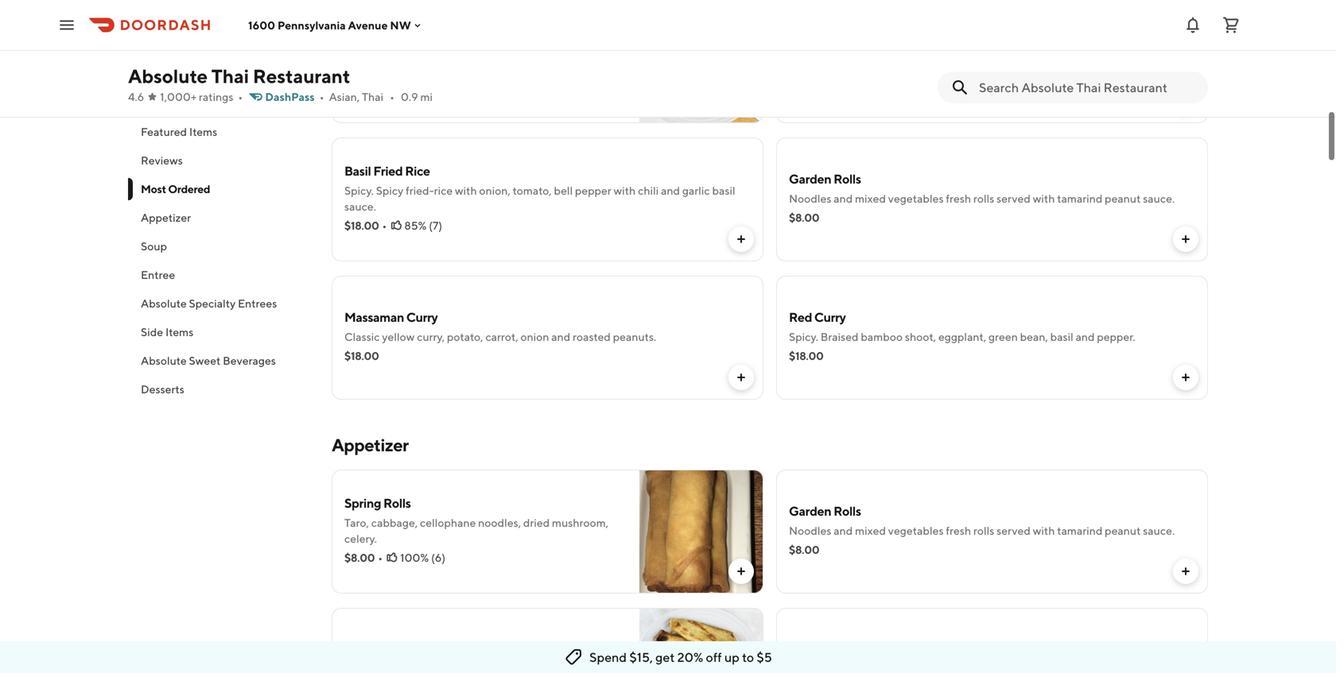Task type: locate. For each thing, give the bounding box(es) containing it.
0 horizontal spatial thai
[[211, 65, 249, 88]]

0 horizontal spatial appetizer
[[141, 211, 191, 224]]

tamarind
[[1057, 192, 1103, 205], [1057, 525, 1103, 538]]

asian, thai • 0.9 mi
[[329, 90, 433, 103]]

1 vertical spatial noodles
[[789, 525, 832, 538]]

peanut inside the panang curry spicy. very flavorful peanut curry, carrot and steamed broccoli.
[[890, 60, 926, 73]]

open menu image
[[57, 16, 76, 35]]

appetizer down most ordered
[[141, 211, 191, 224]]

absolute thai restaurant
[[128, 65, 350, 88]]

curry,
[[929, 60, 956, 73], [417, 331, 445, 344]]

0 vertical spatial satay image
[[640, 0, 764, 123]]

side items
[[141, 326, 194, 339]]

1 vertical spatial absolute
[[141, 297, 187, 310]]

absolute up the 1,000+
[[128, 65, 208, 88]]

featured items
[[141, 125, 217, 138]]

$18.00
[[344, 219, 379, 232], [344, 350, 379, 363], [789, 350, 824, 363]]

green
[[989, 331, 1018, 344]]

cellophane
[[420, 517, 476, 530]]

spicy. inside the basil fried rice spicy. spicy fried-rice with onion, tomato, bell pepper with chili and garlic basil sauce.
[[344, 184, 374, 197]]

satay
[[344, 642, 376, 657]]

carrot
[[959, 60, 989, 73]]

add item to cart image for massaman curry
[[735, 371, 748, 384]]

dried
[[523, 517, 550, 530]]

0 vertical spatial garden rolls noodles and mixed vegetables fresh rolls served with tamarind peanut sauce. $8.00
[[789, 171, 1175, 224]]

100%
[[400, 552, 429, 565]]

1 fresh from the top
[[946, 192, 971, 205]]

2 garden from the top
[[789, 504, 832, 519]]

1 vertical spatial garden rolls noodles and mixed vegetables fresh rolls served with tamarind peanut sauce. $8.00
[[789, 504, 1175, 557]]

curry up yellow at the left
[[406, 310, 438, 325]]

spicy. down red
[[789, 331, 819, 344]]

puff
[[823, 642, 847, 657]]

1,000+
[[160, 90, 197, 103]]

spicy. for red
[[789, 331, 819, 344]]

• left 100%
[[378, 552, 383, 565]]

curry up very at top right
[[834, 39, 865, 54]]

add item to cart image
[[1180, 233, 1192, 246], [1180, 371, 1192, 384], [735, 566, 748, 578], [1180, 566, 1192, 578]]

1 noodles from the top
[[789, 192, 832, 205]]

peanut
[[890, 60, 926, 73], [1105, 192, 1141, 205], [1105, 525, 1141, 538]]

side items button
[[128, 318, 313, 347]]

basil inside the red curry spicy. braised bamboo shoot, eggplant, green bean, basil and pepper. $18.00
[[1051, 331, 1074, 344]]

1 vertical spatial appetizer
[[332, 435, 409, 456]]

0 vertical spatial thai
[[211, 65, 249, 88]]

flavorful
[[846, 60, 888, 73]]

1 vertical spatial thai
[[362, 90, 384, 103]]

0 vertical spatial served
[[997, 192, 1031, 205]]

1 vertical spatial curry,
[[417, 331, 445, 344]]

spring
[[344, 496, 381, 511]]

$10.00
[[344, 73, 380, 86]]

1 horizontal spatial basil
[[1051, 331, 1074, 344]]

items for side items
[[165, 326, 194, 339]]

to
[[742, 650, 754, 665]]

with
[[455, 184, 477, 197], [614, 184, 636, 197], [1033, 192, 1055, 205], [1033, 525, 1055, 538]]

noodles
[[789, 192, 832, 205], [789, 525, 832, 538]]

sauce.
[[1143, 192, 1175, 205], [344, 200, 376, 213], [1143, 525, 1175, 538]]

0 horizontal spatial basil
[[712, 184, 736, 197]]

basil fried rice spicy. spicy fried-rice with onion, tomato, bell pepper with chili and garlic basil sauce.
[[344, 163, 736, 213]]

2 rolls from the top
[[974, 525, 995, 538]]

curry for red curry
[[814, 310, 846, 325]]

appetizer button
[[128, 204, 313, 232]]

$18.00 down braised
[[789, 350, 824, 363]]

thai up the ratings
[[211, 65, 249, 88]]

0 vertical spatial spicy.
[[789, 60, 819, 73]]

get
[[656, 650, 675, 665]]

curry left puff
[[789, 642, 821, 657]]

0 vertical spatial noodles
[[789, 192, 832, 205]]

4.6
[[128, 90, 144, 103]]

bean,
[[1020, 331, 1048, 344]]

braised
[[821, 331, 859, 344]]

curry
[[834, 39, 865, 54], [406, 310, 438, 325], [814, 310, 846, 325], [789, 642, 821, 657]]

2 vertical spatial absolute
[[141, 354, 187, 368]]

(7)
[[429, 219, 442, 232]]

1 mixed from the top
[[855, 192, 886, 205]]

and
[[991, 60, 1010, 73], [661, 184, 680, 197], [834, 192, 853, 205], [551, 331, 571, 344], [1076, 331, 1095, 344], [834, 525, 853, 538]]

curry inside the red curry spicy. braised bamboo shoot, eggplant, green bean, basil and pepper. $18.00
[[814, 310, 846, 325]]

specialty
[[189, 297, 236, 310]]

onion
[[521, 331, 549, 344]]

1 horizontal spatial thai
[[362, 90, 384, 103]]

0 items, open order cart image
[[1222, 16, 1241, 35]]

absolute up desserts
[[141, 354, 187, 368]]

0 vertical spatial curry,
[[929, 60, 956, 73]]

1 vertical spatial vegetables
[[888, 525, 944, 538]]

vegetables
[[888, 192, 944, 205], [888, 525, 944, 538]]

add item to cart image
[[1180, 95, 1192, 107], [735, 233, 748, 246], [735, 371, 748, 384]]

2 vegetables from the top
[[888, 525, 944, 538]]

thai down the $10.00
[[362, 90, 384, 103]]

curry up braised
[[814, 310, 846, 325]]

• down absolute thai restaurant
[[238, 90, 243, 103]]

1 vertical spatial basil
[[1051, 331, 1074, 344]]

items inside button
[[189, 125, 217, 138]]

red curry spicy. braised bamboo shoot, eggplant, green bean, basil and pepper. $18.00
[[789, 310, 1136, 363]]

0 vertical spatial items
[[189, 125, 217, 138]]

1 vertical spatial served
[[997, 525, 1031, 538]]

curry inside massaman curry classic yellow curry, potato, carrot, onion and roasted peanuts. $18.00
[[406, 310, 438, 325]]

mixed
[[855, 192, 886, 205], [855, 525, 886, 538]]

spicy. down panang
[[789, 60, 819, 73]]

basil right bean,
[[1051, 331, 1074, 344]]

0 vertical spatial absolute
[[128, 65, 208, 88]]

1 vertical spatial fresh
[[946, 525, 971, 538]]

reviews button
[[128, 146, 313, 175]]

1 vertical spatial peanut
[[1105, 192, 1141, 205]]

0 vertical spatial basil
[[712, 184, 736, 197]]

$18.00 inside massaman curry classic yellow curry, potato, carrot, onion and roasted peanuts. $18.00
[[344, 350, 379, 363]]

• left 85%
[[382, 219, 387, 232]]

items up the reviews button
[[189, 125, 217, 138]]

2 vertical spatial spicy.
[[789, 331, 819, 344]]

items inside button
[[165, 326, 194, 339]]

items
[[189, 125, 217, 138], [165, 326, 194, 339]]

1600 pennsylvania avenue nw
[[248, 18, 411, 32]]

1 tamarind from the top
[[1057, 192, 1103, 205]]

items right side
[[165, 326, 194, 339]]

spring rolls image
[[640, 470, 764, 594]]

basil right garlic
[[712, 184, 736, 197]]

Item Search search field
[[979, 79, 1196, 96]]

appetizer up spring
[[332, 435, 409, 456]]

curry, inside the panang curry spicy. very flavorful peanut curry, carrot and steamed broccoli.
[[929, 60, 956, 73]]

sweet
[[189, 354, 221, 368]]

and inside the panang curry spicy. very flavorful peanut curry, carrot and steamed broccoli.
[[991, 60, 1010, 73]]

panang
[[789, 39, 832, 54]]

2 noodles from the top
[[789, 525, 832, 538]]

rolls
[[834, 171, 861, 187], [383, 496, 411, 511], [834, 504, 861, 519]]

0 vertical spatial garden
[[789, 171, 832, 187]]

2 vertical spatial add item to cart image
[[735, 371, 748, 384]]

1 vertical spatial tamarind
[[1057, 525, 1103, 538]]

curry puff
[[789, 642, 847, 657]]

• left asian, at the top left of the page
[[320, 90, 324, 103]]

spend $15, get 20% off up to $5
[[590, 650, 772, 665]]

0 vertical spatial tamarind
[[1057, 192, 1103, 205]]

1 horizontal spatial appetizer
[[332, 435, 409, 456]]

1 vertical spatial items
[[165, 326, 194, 339]]

spicy. down the basil at the left top of page
[[344, 184, 374, 197]]

0 vertical spatial rolls
[[974, 192, 995, 205]]

and inside massaman curry classic yellow curry, potato, carrot, onion and roasted peanuts. $18.00
[[551, 331, 571, 344]]

$18.00 down classic
[[344, 350, 379, 363]]

garden
[[789, 171, 832, 187], [789, 504, 832, 519]]

bell
[[554, 184, 573, 197]]

up
[[725, 650, 740, 665]]

curry, right yellow at the left
[[417, 331, 445, 344]]

0 vertical spatial mixed
[[855, 192, 886, 205]]

spicy. inside the red curry spicy. braised bamboo shoot, eggplant, green bean, basil and pepper. $18.00
[[789, 331, 819, 344]]

1 vertical spatial rolls
[[974, 525, 995, 538]]

0 vertical spatial peanut
[[890, 60, 926, 73]]

1 vertical spatial spicy.
[[344, 184, 374, 197]]

garlic
[[682, 184, 710, 197]]

avenue
[[348, 18, 388, 32]]

1 served from the top
[[997, 192, 1031, 205]]

1 vertical spatial add item to cart image
[[735, 233, 748, 246]]

curry inside the panang curry spicy. very flavorful peanut curry, carrot and steamed broccoli.
[[834, 39, 865, 54]]

spicy. inside the panang curry spicy. very flavorful peanut curry, carrot and steamed broccoli.
[[789, 60, 819, 73]]

absolute specialty entrees
[[141, 297, 277, 310]]

broccoli.
[[1058, 60, 1102, 73]]

1 vertical spatial garden
[[789, 504, 832, 519]]

classic
[[344, 331, 380, 344]]

rolls
[[974, 192, 995, 205], [974, 525, 995, 538]]

appetizer inside 'button'
[[141, 211, 191, 224]]

very
[[821, 60, 844, 73]]

yellow
[[382, 331, 415, 344]]

0 vertical spatial appetizer
[[141, 211, 191, 224]]

0.9
[[401, 90, 418, 103]]

0 vertical spatial vegetables
[[888, 192, 944, 205]]

entrees
[[238, 297, 277, 310]]

2 satay image from the top
[[640, 609, 764, 674]]

1 vertical spatial mixed
[[855, 525, 886, 538]]

curry, left carrot
[[929, 60, 956, 73]]

satay image
[[640, 0, 764, 123], [640, 609, 764, 674]]

100% (6)
[[400, 552, 446, 565]]

1 vertical spatial satay image
[[640, 609, 764, 674]]

absolute up side items
[[141, 297, 187, 310]]

$8.00 •
[[344, 552, 383, 565]]

and inside the basil fried rice spicy. spicy fried-rice with onion, tomato, bell pepper with chili and garlic basil sauce.
[[661, 184, 680, 197]]

0 vertical spatial fresh
[[946, 192, 971, 205]]

appetizer
[[141, 211, 191, 224], [332, 435, 409, 456]]

rice
[[405, 163, 430, 179]]

1 horizontal spatial curry,
[[929, 60, 956, 73]]

2 mixed from the top
[[855, 525, 886, 538]]

0 horizontal spatial curry,
[[417, 331, 445, 344]]

1 garden from the top
[[789, 171, 832, 187]]



Task type: vqa. For each thing, say whether or not it's contained in the screenshot.
Greek
no



Task type: describe. For each thing, give the bounding box(es) containing it.
spicy. for panang
[[789, 60, 819, 73]]

soup
[[141, 240, 167, 253]]

asian,
[[329, 90, 360, 103]]

85% (7)
[[404, 219, 442, 232]]

dashpass •
[[265, 90, 324, 103]]

2 tamarind from the top
[[1057, 525, 1103, 538]]

curry for massaman curry
[[406, 310, 438, 325]]

absolute for absolute specialty entrees
[[141, 297, 187, 310]]

ordered
[[168, 183, 210, 196]]

massaman
[[344, 310, 404, 325]]

fried
[[373, 163, 403, 179]]

2 fresh from the top
[[946, 525, 971, 538]]

chili
[[638, 184, 659, 197]]

absolute sweet beverages
[[141, 354, 276, 368]]

1 garden rolls noodles and mixed vegetables fresh rolls served with tamarind peanut sauce. $8.00 from the top
[[789, 171, 1175, 224]]

onion,
[[479, 184, 511, 197]]

thai for asian,
[[362, 90, 384, 103]]

curry, inside massaman curry classic yellow curry, potato, carrot, onion and roasted peanuts. $18.00
[[417, 331, 445, 344]]

panang curry spicy. very flavorful peanut curry, carrot and steamed broccoli.
[[789, 39, 1102, 73]]

1600 pennsylvania avenue nw button
[[248, 18, 424, 32]]

2 served from the top
[[997, 525, 1031, 538]]

roasted
[[573, 331, 611, 344]]

20%
[[677, 650, 703, 665]]

massaman curry classic yellow curry, potato, carrot, onion and roasted peanuts. $18.00
[[344, 310, 657, 363]]

restaurant
[[253, 65, 350, 88]]

• left 0.9
[[390, 90, 395, 103]]

soup button
[[128, 232, 313, 261]]

taro,
[[344, 517, 369, 530]]

1 satay image from the top
[[640, 0, 764, 123]]

items for featured items
[[189, 125, 217, 138]]

and inside the red curry spicy. braised bamboo shoot, eggplant, green bean, basil and pepper. $18.00
[[1076, 331, 1095, 344]]

$18.00 inside the red curry spicy. braised bamboo shoot, eggplant, green bean, basil and pepper. $18.00
[[789, 350, 824, 363]]

featured
[[141, 125, 187, 138]]

mi
[[420, 90, 433, 103]]

add item to cart image for basil fried rice
[[735, 233, 748, 246]]

$15,
[[630, 650, 653, 665]]

noodles,
[[478, 517, 521, 530]]

nw
[[390, 18, 411, 32]]

fried-
[[406, 184, 434, 197]]

entree button
[[128, 261, 313, 290]]

featured items button
[[128, 118, 313, 146]]

2 garden rolls noodles and mixed vegetables fresh rolls served with tamarind peanut sauce. $8.00 from the top
[[789, 504, 1175, 557]]

pennsylvania
[[278, 18, 346, 32]]

2 vertical spatial peanut
[[1105, 525, 1141, 538]]

bamboo
[[861, 331, 903, 344]]

celery.
[[344, 533, 377, 546]]

spend
[[590, 650, 627, 665]]

• for $18.00 •
[[382, 219, 387, 232]]

1 rolls from the top
[[974, 192, 995, 205]]

spring rolls taro, cabbage, cellophane noodles, dried mushroom, celery.
[[344, 496, 609, 546]]

curry for panang curry
[[834, 39, 865, 54]]

absolute for absolute thai restaurant
[[128, 65, 208, 88]]

absolute specialty entrees button
[[128, 290, 313, 318]]

$5
[[757, 650, 772, 665]]

ratings
[[199, 90, 233, 103]]

spicy
[[376, 184, 404, 197]]

tomato,
[[513, 184, 552, 197]]

0 vertical spatial add item to cart image
[[1180, 95, 1192, 107]]

cabbage,
[[371, 517, 418, 530]]

85%
[[404, 219, 427, 232]]

desserts button
[[128, 375, 313, 404]]

absolute sweet beverages button
[[128, 347, 313, 375]]

red
[[789, 310, 812, 325]]

peanuts.
[[613, 331, 657, 344]]

beverages
[[223, 354, 276, 368]]

• for dashpass •
[[320, 90, 324, 103]]

desserts
[[141, 383, 184, 396]]

• for $8.00 •
[[378, 552, 383, 565]]

shoot,
[[905, 331, 936, 344]]

sauce. inside the basil fried rice spicy. spicy fried-rice with onion, tomato, bell pepper with chili and garlic basil sauce.
[[344, 200, 376, 213]]

dashpass
[[265, 90, 315, 103]]

$18.00 down spicy
[[344, 219, 379, 232]]

(6)
[[431, 552, 446, 565]]

1,000+ ratings •
[[160, 90, 243, 103]]

1600
[[248, 18, 275, 32]]

basil inside the basil fried rice spicy. spicy fried-rice with onion, tomato, bell pepper with chili and garlic basil sauce.
[[712, 184, 736, 197]]

basil
[[344, 163, 371, 179]]

$18.00 •
[[344, 219, 387, 232]]

most
[[141, 183, 166, 196]]

off
[[706, 650, 722, 665]]

rolls inside spring rolls taro, cabbage, cellophane noodles, dried mushroom, celery.
[[383, 496, 411, 511]]

eggplant,
[[939, 331, 987, 344]]

carrot,
[[486, 331, 518, 344]]

entree
[[141, 268, 175, 282]]

thai for absolute
[[211, 65, 249, 88]]

side
[[141, 326, 163, 339]]

notification bell image
[[1184, 16, 1203, 35]]

pepper.
[[1097, 331, 1136, 344]]

pepper
[[575, 184, 612, 197]]

absolute for absolute sweet beverages
[[141, 354, 187, 368]]

rice
[[434, 184, 453, 197]]

reviews
[[141, 154, 183, 167]]

1 vegetables from the top
[[888, 192, 944, 205]]

potato,
[[447, 331, 483, 344]]

most ordered
[[141, 183, 210, 196]]

steamed
[[1012, 60, 1056, 73]]



